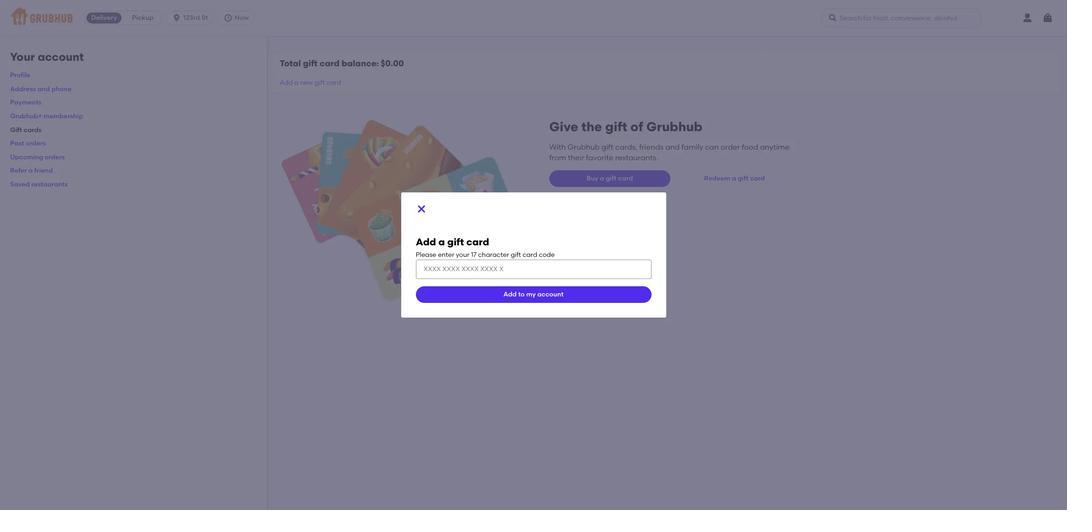 Task type: describe. For each thing, give the bounding box(es) containing it.
a for redeem a gift card
[[732, 174, 736, 182]]

add a gift card
[[416, 236, 489, 248]]

saved restaurants link
[[10, 180, 68, 188]]

svg image inside 123rd st button
[[172, 13, 181, 23]]

can
[[705, 143, 719, 152]]

gift inside with grubhub gift cards, friends and family can order food anytime from their favorite restaurants.
[[602, 143, 614, 152]]

enter
[[438, 251, 455, 259]]

redeem
[[704, 174, 731, 182]]

2 horizontal spatial svg image
[[1043, 12, 1054, 23]]

upcoming
[[10, 153, 43, 161]]

pickup
[[132, 14, 154, 22]]

new
[[300, 79, 313, 87]]

from
[[550, 153, 566, 162]]

restaurants
[[31, 180, 68, 188]]

refer a friend link
[[10, 167, 53, 175]]

123rd
[[183, 14, 200, 22]]

anytime
[[760, 143, 790, 152]]

restaurants.
[[615, 153, 658, 162]]

123rd st button
[[166, 11, 218, 25]]

0 vertical spatial and
[[38, 85, 50, 93]]

order
[[721, 143, 740, 152]]

of
[[631, 119, 644, 135]]

orders for upcoming orders
[[45, 153, 65, 161]]

your
[[10, 50, 35, 64]]

grubhub inside with grubhub gift cards, friends and family can order food anytime from their favorite restaurants.
[[568, 143, 600, 152]]

card up the add a new gift card
[[320, 58, 340, 69]]

now
[[235, 14, 249, 22]]

gift up your
[[447, 236, 464, 248]]

your
[[456, 251, 470, 259]]

food
[[742, 143, 759, 152]]

grubhub+ membership
[[10, 112, 83, 120]]

123rd st
[[183, 14, 208, 22]]

friends
[[640, 143, 664, 152]]

saved
[[10, 180, 30, 188]]

1 horizontal spatial grubhub
[[647, 119, 703, 135]]

please
[[416, 251, 437, 259]]

phone
[[52, 85, 72, 93]]

gift right new
[[315, 79, 325, 87]]

family
[[682, 143, 704, 152]]

add for add a gift card
[[416, 236, 436, 248]]

a for add a new gift card
[[294, 79, 299, 87]]

give
[[550, 119, 579, 135]]

character
[[478, 251, 509, 259]]

0 vertical spatial account
[[38, 50, 84, 64]]

card down total gift card balance: $0.00
[[327, 79, 341, 87]]

main navigation navigation
[[0, 0, 1067, 36]]

add for add to my account
[[504, 291, 517, 298]]

$0.00
[[381, 58, 404, 69]]

saved restaurants
[[10, 180, 68, 188]]

address and phone
[[10, 85, 72, 93]]

svg image inside now button
[[224, 13, 233, 23]]

now button
[[218, 11, 259, 25]]

grubhub+ membership link
[[10, 112, 83, 120]]

my
[[526, 291, 536, 298]]

delivery button
[[85, 11, 123, 25]]

profile
[[10, 71, 30, 79]]

buy
[[587, 174, 599, 182]]

Please enter your 17 character gift card code text field
[[416, 260, 652, 279]]



Task type: vqa. For each thing, say whether or not it's contained in the screenshot.
"$4.80" corresponding to Sprite
no



Task type: locate. For each thing, give the bounding box(es) containing it.
1 vertical spatial grubhub
[[568, 143, 600, 152]]

gift cards link
[[10, 126, 42, 134]]

gift up favorite at the right of page
[[602, 143, 614, 152]]

total
[[280, 58, 301, 69]]

redeem a gift card
[[704, 174, 765, 182]]

17
[[471, 251, 477, 259]]

upcoming orders
[[10, 153, 65, 161]]

gift inside button
[[738, 174, 749, 182]]

give the gift of grubhub
[[550, 119, 703, 135]]

1 vertical spatial and
[[666, 143, 680, 152]]

a right buy
[[600, 174, 604, 182]]

cards
[[23, 126, 42, 134]]

add up "please"
[[416, 236, 436, 248]]

orders up upcoming orders link
[[26, 140, 46, 147]]

code
[[539, 251, 555, 259]]

past
[[10, 140, 24, 147]]

card inside 'link'
[[618, 174, 633, 182]]

gift up the add a new gift card
[[303, 58, 318, 69]]

address and phone link
[[10, 85, 72, 93]]

gift right character
[[511, 251, 521, 259]]

grubhub up with grubhub gift cards, friends and family can order food anytime from their favorite restaurants.
[[647, 119, 703, 135]]

1 vertical spatial add
[[416, 236, 436, 248]]

grubhub+
[[10, 112, 42, 120]]

add a new gift card
[[280, 79, 341, 87]]

a up enter
[[439, 236, 445, 248]]

card inside button
[[750, 174, 765, 182]]

add to my account button
[[416, 287, 652, 303]]

1 vertical spatial orders
[[45, 153, 65, 161]]

0 vertical spatial grubhub
[[647, 119, 703, 135]]

grubhub
[[647, 119, 703, 135], [568, 143, 600, 152]]

st
[[202, 14, 208, 22]]

1 horizontal spatial svg image
[[416, 203, 427, 214]]

membership
[[44, 112, 83, 120]]

to
[[518, 291, 525, 298]]

orders for past orders
[[26, 140, 46, 147]]

a inside 'link'
[[600, 174, 604, 182]]

1 svg image from the left
[[224, 13, 233, 23]]

grubhub up their
[[568, 143, 600, 152]]

total gift card balance: $0.00
[[280, 58, 404, 69]]

add to my account
[[504, 291, 564, 298]]

with
[[550, 143, 566, 152]]

cards,
[[615, 143, 638, 152]]

orders up friend
[[45, 153, 65, 161]]

gift inside 'link'
[[606, 174, 617, 182]]

a
[[294, 79, 299, 87], [28, 167, 33, 175], [600, 174, 604, 182], [732, 174, 736, 182], [439, 236, 445, 248]]

gift card image
[[282, 119, 527, 302]]

and inside with grubhub gift cards, friends and family can order food anytime from their favorite restaurants.
[[666, 143, 680, 152]]

gift
[[303, 58, 318, 69], [315, 79, 325, 87], [605, 119, 628, 135], [602, 143, 614, 152], [606, 174, 617, 182], [738, 174, 749, 182], [447, 236, 464, 248], [511, 251, 521, 259]]

the
[[582, 119, 602, 135]]

add down the total on the left top of page
[[280, 79, 293, 87]]

a for buy a gift card
[[600, 174, 604, 182]]

account right my
[[538, 291, 564, 298]]

add for add a new gift card
[[280, 79, 293, 87]]

a inside button
[[732, 174, 736, 182]]

1 horizontal spatial and
[[666, 143, 680, 152]]

payments
[[10, 99, 42, 107]]

delivery
[[91, 14, 117, 22]]

1 horizontal spatial account
[[538, 291, 564, 298]]

address
[[10, 85, 36, 93]]

card up 17
[[467, 236, 489, 248]]

card up please enter your 17 character gift card code text box
[[523, 251, 537, 259]]

svg image
[[1043, 12, 1054, 23], [172, 13, 181, 23], [416, 203, 427, 214]]

their
[[568, 153, 584, 162]]

a left new
[[294, 79, 299, 87]]

payments link
[[10, 99, 42, 107]]

0 horizontal spatial account
[[38, 50, 84, 64]]

add left to
[[504, 291, 517, 298]]

account inside button
[[538, 291, 564, 298]]

a for refer a friend
[[28, 167, 33, 175]]

orders
[[26, 140, 46, 147], [45, 153, 65, 161]]

past orders
[[10, 140, 46, 147]]

balance:
[[342, 58, 379, 69]]

card down restaurants. on the right top of page
[[618, 174, 633, 182]]

add inside button
[[504, 291, 517, 298]]

card down food
[[750, 174, 765, 182]]

buy a gift card link
[[550, 170, 671, 187]]

account up the phone
[[38, 50, 84, 64]]

pickup button
[[123, 11, 162, 25]]

gift right redeem
[[738, 174, 749, 182]]

account
[[38, 50, 84, 64], [538, 291, 564, 298]]

refer
[[10, 167, 27, 175]]

gift left of
[[605, 119, 628, 135]]

0 vertical spatial add
[[280, 79, 293, 87]]

1 horizontal spatial add
[[416, 236, 436, 248]]

a for add a gift card
[[439, 236, 445, 248]]

2 horizontal spatial add
[[504, 291, 517, 298]]

and left family
[[666, 143, 680, 152]]

card
[[320, 58, 340, 69], [327, 79, 341, 87], [618, 174, 633, 182], [750, 174, 765, 182], [467, 236, 489, 248], [523, 251, 537, 259]]

favorite
[[586, 153, 614, 162]]

with grubhub gift cards, friends and family can order food anytime from their favorite restaurants.
[[550, 143, 790, 162]]

0 horizontal spatial and
[[38, 85, 50, 93]]

a right refer
[[28, 167, 33, 175]]

2 vertical spatial add
[[504, 291, 517, 298]]

and
[[38, 85, 50, 93], [666, 143, 680, 152]]

past orders link
[[10, 140, 46, 147]]

0 horizontal spatial svg image
[[224, 13, 233, 23]]

refer a friend
[[10, 167, 53, 175]]

svg image
[[224, 13, 233, 23], [828, 13, 838, 23]]

your account
[[10, 50, 84, 64]]

2 svg image from the left
[[828, 13, 838, 23]]

gift right buy
[[606, 174, 617, 182]]

0 horizontal spatial grubhub
[[568, 143, 600, 152]]

add
[[280, 79, 293, 87], [416, 236, 436, 248], [504, 291, 517, 298]]

and left the phone
[[38, 85, 50, 93]]

1 vertical spatial account
[[538, 291, 564, 298]]

gift
[[10, 126, 22, 134]]

buy a gift card
[[587, 174, 633, 182]]

0 horizontal spatial svg image
[[172, 13, 181, 23]]

gift cards
[[10, 126, 42, 134]]

0 vertical spatial orders
[[26, 140, 46, 147]]

friend
[[34, 167, 53, 175]]

profile link
[[10, 71, 30, 79]]

redeem a gift card button
[[701, 170, 769, 187]]

upcoming orders link
[[10, 153, 65, 161]]

1 horizontal spatial svg image
[[828, 13, 838, 23]]

please enter your 17 character gift card code
[[416, 251, 555, 259]]

a right redeem
[[732, 174, 736, 182]]

0 horizontal spatial add
[[280, 79, 293, 87]]



